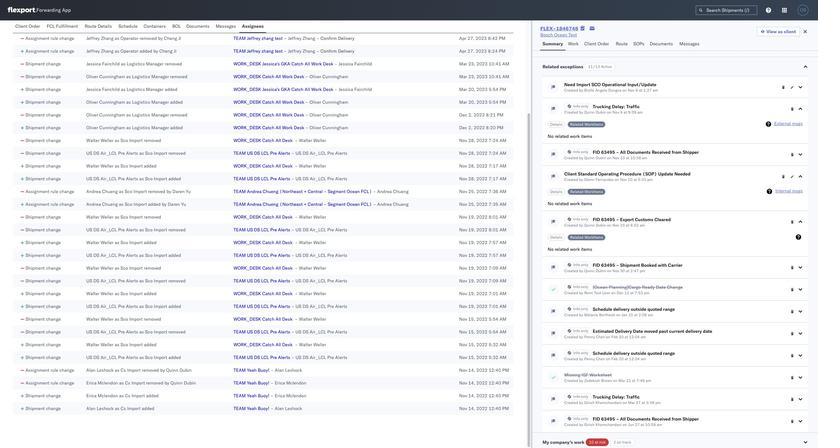 Task type: locate. For each thing, give the bounding box(es) containing it.
6 rule from the top
[[51, 381, 58, 387]]

10 info from the top
[[574, 417, 581, 422]]

related down created by quinn dubin on nov 15 at 8:52 am
[[571, 235, 584, 240]]

active
[[601, 64, 612, 69]]

client for client order button to the bottom
[[585, 41, 597, 47]]

1 confirm from the top
[[321, 35, 337, 41]]

on right brown
[[614, 379, 618, 384]]

nov inside client standard operating procedure (sop) update needed created by glenn fernandez on nov 10 at 5:31 pm
[[621, 177, 627, 182]]

15,
[[469, 317, 476, 323], [469, 330, 476, 335], [469, 343, 476, 348], [469, 355, 476, 361]]

on right the 2
[[617, 441, 622, 445]]

work button
[[566, 38, 582, 51]]

3 related workitems from the top
[[571, 235, 604, 240]]

pm down (sop)
[[648, 177, 653, 182]]

khemchandani up the 2
[[596, 423, 622, 428]]

0 vertical spatial trucking delay: traffic
[[593, 104, 640, 110]]

documents up jun
[[627, 417, 651, 423]]

0 vertical spatial nov 19, 2022 7:57 am
[[460, 240, 507, 246]]

1 range from the top
[[664, 307, 675, 313]]

8 left '9:39'
[[621, 110, 623, 115]]

feb for delivery
[[612, 335, 618, 340]]

27,
[[468, 35, 475, 41], [468, 48, 475, 54]]

girish up 10 at risk
[[585, 423, 595, 428]]

0 horizontal spatial messages button
[[213, 20, 239, 33]]

only up created by quinn dubin on nov 10 at 10:38 am
[[581, 150, 589, 154]]

coordination(2)
[[251, 23, 286, 28]]

ocean for nov 25, 2022 7:36 am
[[347, 189, 360, 195]]

7 team us ds lcl pre alerts - us ds air_lcl pre alerts from the top
[[234, 330, 348, 335]]

1 vertical spatial 27
[[635, 423, 640, 428]]

20 for delivery
[[619, 357, 624, 362]]

related workitems button down created by quinn dubin on nov 8 at 9:39 am
[[568, 122, 606, 128]]

1 vertical spatial nov 19, 2022 7:57 am
[[460, 253, 507, 259]]

5 lcl from the top
[[261, 279, 269, 284]]

63495 for 10
[[602, 150, 615, 155]]

delivery for 2:08
[[614, 307, 630, 313]]

1 vertical spatial 8:01
[[489, 227, 499, 233]]

10:58
[[646, 423, 656, 428]]

change
[[59, 35, 74, 41], [59, 48, 74, 54], [46, 61, 61, 67], [46, 74, 61, 80], [46, 87, 61, 92], [46, 99, 61, 105], [46, 112, 61, 118], [46, 125, 61, 131], [46, 138, 61, 144], [46, 151, 61, 156], [46, 163, 61, 169], [46, 176, 61, 182], [59, 189, 74, 195], [59, 202, 74, 208], [46, 215, 61, 220], [46, 227, 61, 233], [46, 240, 61, 246], [46, 253, 61, 259], [46, 266, 61, 272], [46, 279, 61, 284], [46, 291, 61, 297], [46, 304, 61, 310], [46, 317, 61, 323], [46, 330, 61, 335], [46, 343, 61, 348], [46, 355, 61, 361], [59, 368, 74, 374], [59, 381, 74, 387], [46, 394, 61, 399], [46, 406, 61, 412]]

1 vertical spatial nov 28, 2022 7:24 am
[[460, 151, 507, 156]]

0 vertical spatial confirm
[[321, 35, 337, 41]]

omkar right containers button
[[170, 23, 183, 28]]

15, for us ds air_lcl pre alerts as sco import added
[[469, 355, 476, 361]]

(northeast
[[280, 189, 303, 195], [280, 202, 303, 208]]

1 horizontal spatial savant
[[185, 23, 198, 28]]

1 team us ds lcl pre alerts - us ds air_lcl pre alerts from the top
[[234, 151, 348, 156]]

assignment for andrea chueng as sco import removed by daren yu
[[25, 189, 49, 195]]

all
[[305, 61, 310, 67], [276, 74, 281, 80], [305, 87, 310, 92], [276, 99, 281, 105], [276, 112, 281, 118], [276, 125, 281, 131], [276, 138, 281, 144], [621, 150, 626, 155], [276, 163, 281, 169], [276, 215, 281, 220], [276, 240, 281, 246], [276, 266, 281, 272], [276, 291, 281, 297], [276, 317, 281, 323], [276, 343, 281, 348], [621, 417, 626, 423]]

fid 63495 - all documents received from shipper up '10:38'
[[593, 150, 699, 155]]

7 shipment change from the top
[[25, 138, 61, 144]]

1 vertical spatial client order
[[585, 41, 610, 47]]

1 vertical spatial dec
[[460, 125, 468, 131]]

client order for topmost client order button
[[15, 23, 40, 29]]

3 assignment from the top
[[25, 189, 49, 195]]

received up update
[[652, 150, 671, 155]]

order for client order button to the bottom
[[598, 41, 610, 47]]

created by penny chen on feb 20 at 12:04 am up worksheet
[[565, 357, 647, 362]]

chen
[[596, 335, 606, 340], [596, 357, 606, 362]]

fid for 27
[[593, 417, 600, 423]]

0 vertical spatial penny
[[585, 335, 595, 340]]

related workitems for trucking delay: traffic
[[571, 122, 604, 127]]

related workitems down created by quinn dubin on nov 15 at 8:52 am
[[571, 235, 604, 240]]

27 left 3:38
[[636, 401, 641, 406]]

delivery up the jan at the right bottom of page
[[614, 307, 630, 313]]

0 vertical spatial team andrea chueng (northeast + central - segment ocean fcl) - andrea chueng
[[234, 189, 409, 195]]

4 fid from the top
[[593, 417, 600, 423]]

6 info from the top
[[574, 307, 581, 312]]

0 vertical spatial from
[[672, 150, 682, 155]]

1 from from the top
[[672, 150, 682, 155]]

operator
[[122, 23, 140, 28], [121, 35, 139, 41], [121, 48, 139, 54]]

related workitems button down glenn at the right of page
[[568, 189, 606, 195]]

cheng for jeffrey zhang as operator added by cheng ji
[[159, 48, 173, 54]]

client down flexport. image
[[15, 23, 27, 29]]

0 vertical spatial segment
[[328, 189, 346, 195]]

msgs inside button
[[793, 121, 803, 127]]

berthelot
[[600, 313, 616, 318]]

route inside button
[[616, 41, 628, 47]]

info only
[[574, 104, 589, 109], [574, 150, 589, 154], [574, 217, 589, 222], [574, 263, 589, 268], [574, 285, 589, 290], [574, 307, 589, 312], [574, 329, 589, 334], [574, 351, 589, 356], [574, 395, 589, 400], [574, 417, 589, 422]]

0 horizontal spatial ji
[[174, 48, 177, 54]]

1 horizontal spatial client order
[[585, 41, 610, 47]]

pm
[[648, 177, 653, 182], [640, 269, 646, 274], [644, 291, 650, 296], [646, 379, 652, 384], [656, 401, 661, 406]]

1 vertical spatial 25,
[[469, 202, 476, 208]]

related left exceptions
[[543, 64, 559, 70]]

1 delay: from the top
[[612, 104, 626, 110]]

4 lcl from the top
[[261, 253, 269, 259]]

related for fid 63495 - export customs cleared
[[555, 247, 569, 253]]

0 vertical spatial test
[[569, 32, 577, 38]]

cs up erica mclendon as cs import removed by quinn dubin
[[121, 368, 126, 374]]

shipment
[[25, 61, 45, 67], [25, 74, 45, 80], [25, 87, 45, 92], [25, 99, 45, 105], [25, 112, 45, 118], [25, 125, 45, 131], [25, 138, 45, 144], [25, 151, 45, 156], [25, 163, 45, 169], [25, 176, 45, 182], [25, 215, 45, 220], [25, 227, 45, 233], [25, 240, 45, 246], [25, 253, 45, 259], [621, 263, 640, 269], [25, 266, 45, 272], [25, 279, 45, 284], [25, 291, 45, 297], [25, 304, 45, 310], [25, 317, 45, 323], [25, 330, 45, 335], [25, 343, 45, 348], [25, 355, 45, 361], [25, 394, 45, 399], [25, 406, 45, 412]]

internal msgs button
[[776, 188, 803, 195]]

0 vertical spatial related
[[555, 134, 569, 139]]

8:21
[[486, 112, 496, 118]]

nov 19, 2022 7:09 am for team us ds lcl pre alerts - us ds air_lcl pre alerts
[[460, 279, 507, 284]]

alan leshock as cs import removed by quinn dubin
[[86, 368, 192, 374]]

on inside need import sco operational input/update created by brylle angelo dungca on nov 8 at 1:27 am
[[623, 88, 627, 93]]

1 test from the top
[[275, 35, 283, 41]]

1 25, from the top
[[469, 189, 476, 195]]

on right user
[[612, 291, 616, 296]]

documents
[[186, 23, 210, 29], [650, 41, 674, 47], [627, 150, 651, 155], [627, 417, 651, 423]]

lcl for nov 19, 2022 8:01 am
[[261, 227, 269, 233]]

2 7:09 from the top
[[489, 279, 499, 284]]

2 work_desk from the top
[[234, 74, 261, 80]]

10 down procedure
[[628, 177, 633, 182]]

info only down zedekiah
[[574, 395, 589, 400]]

1 us ds air_lcl pre alerts as sco import removed from the top
[[86, 151, 186, 156]]

4 created from the top
[[565, 177, 579, 182]]

client order button down flexport. image
[[13, 20, 44, 33]]

nov 15, 2022 5:54 am for team us ds lcl pre alerts - us ds air_lcl pre alerts
[[460, 330, 507, 335]]

outside
[[631, 307, 647, 313], [631, 351, 647, 357]]

fid up created by quinn dubin on nov 15 at 8:52 am
[[593, 217, 600, 223]]

apr up apr 27, 2023 8:24 pm
[[460, 35, 467, 41]]

work for created by quinn dubin on nov 8 at 9:39 am
[[570, 134, 580, 139]]

1 vertical spatial 7:01
[[489, 304, 499, 310]]

2 shipment change from the top
[[25, 74, 61, 80]]

only down zedekiah
[[581, 395, 589, 400]]

1 vertical spatial trucking delay: traffic
[[593, 395, 640, 401]]

1 vertical spatial ocean
[[347, 189, 360, 195]]

on left 15
[[608, 223, 612, 228]]

at left 5:31 on the top of page
[[634, 177, 638, 182]]

2 assignment from the top
[[25, 48, 49, 54]]

1 horizontal spatial messages button
[[677, 38, 703, 51]]

team andrea chueng (northeast + central - segment ocean fcl) - andrea chueng for andrea chueng as sco import added by daren yu
[[234, 202, 409, 208]]

2 vertical spatial related
[[555, 247, 569, 253]]

1 horizontal spatial client order button
[[582, 38, 614, 51]]

quoted down the 'estimated delivery date moved past current delivery date'
[[648, 351, 663, 357]]

2023 for jessica fairchild as logistics manager removed
[[477, 61, 488, 67]]

mar inside missing isf worksheet created by zedekiah brown on mar 21 at 7:46 pm
[[619, 379, 626, 384]]

at right 15
[[626, 223, 630, 228]]

25, down nov 25, 2022 7:36 am
[[469, 202, 476, 208]]

rule for jeffrey zhang as operator added by cheng ji
[[51, 48, 58, 54]]

7:57 for walter weller
[[489, 240, 499, 246]]

2 apr from the top
[[460, 48, 467, 54]]

work_desk jessica's gka catch all work desk - jessica fairchild for added
[[234, 87, 372, 92]]

+ for andrea chueng as sco import added by daren yu
[[304, 202, 307, 208]]

workitems down created by quinn dubin on nov 8 at 9:39 am
[[585, 122, 604, 127]]

0 vertical spatial related workitems
[[571, 122, 604, 127]]

on up 'operating'
[[608, 156, 612, 161]]

8:20
[[486, 125, 496, 131]]

route inside button
[[85, 23, 97, 29]]

1 vertical spatial penny
[[585, 357, 595, 362]]

oliver cunningham as logistics manager removed down the jessica fairchild as logistics manager added
[[86, 112, 188, 118]]

team yeah buoy! - alan leshock for alan leshock as cs import removed by quinn dubin
[[234, 368, 302, 374]]

1 nov 15, 2022 5:32 am from the top
[[460, 343, 507, 348]]

zhang for jeffrey zhang as operator removed by cheng ji
[[262, 35, 274, 41]]

mar 20, 2023 5:54 pm for work_desk catch all work desk - oliver cunningham
[[460, 99, 507, 105]]

only up created by girish khemchandani on jun 27 at 10:58 am
[[581, 417, 589, 422]]

1 fid 63495 - all documents received from shipper from the top
[[593, 150, 699, 155]]

trucking up created by quinn dubin on nov 8 at 9:39 am
[[593, 104, 611, 110]]

quoted for created by penny chen on feb 20 at 12:04 am
[[648, 351, 663, 357]]

work_desk
[[234, 61, 261, 67], [234, 74, 261, 80], [234, 87, 261, 92], [234, 99, 261, 105], [234, 112, 261, 118], [234, 125, 261, 131], [234, 138, 261, 144], [234, 163, 261, 169], [234, 215, 261, 220], [234, 240, 261, 246], [234, 266, 261, 272], [234, 291, 261, 297], [234, 317, 261, 323], [234, 343, 261, 348]]

export
[[621, 217, 634, 223]]

2 from from the top
[[672, 417, 682, 423]]

work_desk catch all desk - walter weller for nov 19, 2022 7:09 am
[[234, 266, 326, 272]]

2 workitems from the top
[[585, 190, 604, 194]]

2 vertical spatial related workitems
[[571, 235, 604, 240]]

1 vertical spatial nov 15, 2022 5:54 am
[[460, 330, 507, 335]]

1 vertical spatial jessica's
[[262, 87, 280, 92]]

assignment rule change for andrea chueng as sco import removed by daren yu
[[25, 189, 74, 195]]

on down estimated
[[606, 335, 611, 340]]

27 right jun
[[635, 423, 640, 428]]

1 workitems from the top
[[585, 122, 604, 127]]

details button for fid 63495 - export customs cleared
[[548, 235, 566, 241]]

63495 for 27
[[602, 417, 615, 423]]

8
[[636, 88, 638, 93], [621, 110, 623, 115]]

2023
[[476, 35, 487, 41], [476, 48, 487, 54], [477, 61, 488, 67], [477, 74, 488, 80], [477, 87, 488, 92], [477, 99, 488, 105]]

1846748
[[557, 25, 579, 32]]

workitems down created by quinn dubin on nov 15 at 8:52 am
[[585, 235, 604, 240]]

1 us ds air_lcl pre alerts as sco import added from the top
[[86, 176, 181, 182]]

erica mclendon as cs import added
[[86, 394, 159, 399]]

pm down ready
[[644, 291, 650, 296]]

schedule up berthelot
[[593, 307, 613, 313]]

1 schedule delivery outside quoted range from the top
[[593, 307, 675, 313]]

3 us ds air_lcl pre alerts as sco import added from the top
[[86, 304, 181, 310]]

2 created from the top
[[565, 110, 579, 115]]

4 12:40 from the top
[[489, 406, 502, 412]]

cheng down the bol button
[[164, 35, 177, 41]]

4 assignment rule change from the top
[[25, 202, 74, 208]]

1 khemchandani from the top
[[596, 401, 622, 406]]

7:09 for us ds air_lcl pre alerts
[[489, 279, 499, 284]]

0 vertical spatial 27,
[[468, 35, 475, 41]]

5 team us ds lcl pre alerts - us ds air_lcl pre alerts from the top
[[234, 279, 348, 284]]

0 horizontal spatial client
[[15, 23, 27, 29]]

1 vertical spatial 2,
[[469, 125, 473, 131]]

1 horizontal spatial documents button
[[648, 38, 677, 51]]

0 horizontal spatial route
[[85, 23, 97, 29]]

khemchandani for delay:
[[596, 401, 622, 406]]

dubin for fid 63495 - export customs cleared
[[596, 223, 607, 228]]

1 vertical spatial details button
[[548, 189, 566, 195]]

10 created from the top
[[565, 357, 579, 362]]

trucking delay: traffic up the created by girish khemchandani on mar 27 at 3:38 pm
[[593, 395, 640, 401]]

omkar right the fulfillment
[[86, 23, 100, 28]]

oliver cunningham as logistics manager added
[[86, 99, 183, 105], [86, 125, 183, 131]]

info
[[574, 104, 581, 109], [574, 150, 581, 154], [574, 217, 581, 222], [574, 263, 581, 268], [574, 285, 581, 290], [574, 307, 581, 312], [574, 329, 581, 334], [574, 351, 581, 356], [574, 395, 581, 400], [574, 417, 581, 422]]

related down standard
[[571, 190, 584, 194]]

1 vertical spatial 7:57
[[489, 253, 499, 259]]

lcl for nov 19, 2022 7:01 am
[[261, 304, 269, 310]]

4 team from the top
[[234, 176, 246, 182]]

1 vertical spatial no
[[548, 201, 554, 207]]

0 vertical spatial girish
[[585, 401, 595, 406]]

workitems
[[585, 122, 604, 127], [585, 190, 604, 194], [585, 235, 604, 240]]

0 vertical spatial mar 20, 2023 5:54 pm
[[460, 87, 507, 92]]

2022
[[474, 112, 485, 118], [474, 125, 485, 131], [477, 138, 488, 144], [477, 151, 488, 156], [477, 163, 488, 169], [477, 176, 488, 182], [477, 189, 488, 195], [477, 202, 488, 208], [477, 215, 488, 220], [477, 227, 488, 233], [477, 240, 488, 246], [477, 253, 488, 259], [477, 266, 488, 272], [477, 279, 488, 284], [477, 291, 488, 297], [477, 304, 488, 310], [477, 317, 488, 323], [477, 330, 488, 335], [477, 343, 488, 348], [477, 355, 488, 361], [477, 368, 488, 374], [477, 381, 488, 387], [477, 394, 488, 399], [477, 406, 488, 412]]

route for route details
[[85, 23, 97, 29]]

0 vertical spatial ocean
[[555, 32, 568, 38]]

1 work_desk catch all desk - walter weller from the top
[[234, 138, 326, 144]]

0 vertical spatial no related work items
[[548, 134, 593, 139]]

confirm for apr 27, 2023 8:24 pm
[[321, 48, 337, 54]]

andrea chueng as sco import removed by daren yu
[[86, 189, 191, 195]]

63495 up created by quinn dubin on nov 15 at 8:52 am
[[602, 217, 615, 223]]

test down [ocean
[[594, 291, 602, 296]]

20 shipment change from the top
[[25, 330, 61, 335]]

10 only from the top
[[581, 417, 589, 422]]

2 63495 from the top
[[602, 217, 615, 223]]

related for created by quinn dubin on nov 8 at 9:39 am
[[571, 122, 584, 127]]

1 vertical spatial nov 19, 2022 8:01 am
[[460, 227, 507, 233]]

fernandez
[[596, 177, 614, 182]]

info only up mélanie
[[574, 307, 589, 312]]

1 only from the top
[[581, 104, 589, 109]]

0 vertical spatial 7:09
[[489, 266, 499, 272]]

2 penny from the top
[[585, 357, 595, 362]]

on left 30
[[608, 269, 612, 274]]

msgs right internal
[[793, 188, 803, 194]]

test down 1846748
[[569, 32, 577, 38]]

created inside need import sco operational input/update created by brylle angelo dungca on nov 8 at 1:27 am
[[565, 88, 579, 93]]

2 5:54 from the top
[[489, 99, 499, 105]]

on inside missing isf worksheet created by zedekiah brown on mar 21 at 7:46 pm
[[614, 379, 618, 384]]

8:01
[[489, 215, 499, 220], [489, 227, 499, 233]]

nov inside need import sco operational input/update created by brylle angelo dungca on nov 8 at 1:27 am
[[628, 88, 635, 93]]

us ds air_lcl pre alerts as sco import added for nov 28, 2022 7:17 am
[[86, 176, 181, 182]]

6 work_desk catch all desk - walter weller from the top
[[234, 291, 326, 297]]

traffic up '9:39'
[[627, 104, 640, 110]]

0 vertical spatial created by penny chen on feb 20 at 12:04 am
[[565, 335, 647, 340]]

planning]cargo
[[609, 285, 641, 291]]

team us ds lcl pre alerts - us ds air_lcl pre alerts for nov 19, 2022 7:09 am
[[234, 279, 348, 284]]

fid 63495 - all documents received from shipper for 10:58
[[593, 417, 699, 423]]

5:54 for -
[[489, 87, 499, 92]]

cunningham
[[99, 74, 125, 80], [323, 74, 349, 80], [99, 99, 125, 105], [323, 99, 349, 105], [99, 112, 125, 118], [323, 112, 349, 118], [99, 125, 125, 131], [323, 125, 349, 131]]

2023 for oliver cunningham as logistics manager added
[[477, 99, 488, 105]]

feb for delivery
[[612, 357, 618, 362]]

cs up "erica mclendon as cs import added"
[[125, 381, 130, 387]]

quinn for trucking delay: traffic
[[585, 110, 595, 115]]

am right '10:38'
[[643, 156, 648, 161]]

0 vertical spatial oliver cunningham as logistics manager added
[[86, 99, 183, 105]]

2 work_desk catch all desk - walter weller from the top
[[234, 163, 326, 169]]

containers button
[[141, 20, 170, 33]]

0 vertical spatial apr
[[460, 35, 467, 41]]

15, for walter weller as sco import added
[[469, 343, 476, 348]]

0 vertical spatial trucking
[[593, 104, 611, 110]]

received
[[652, 150, 671, 155], [652, 417, 671, 423]]

on inside client standard operating procedure (sop) update needed created by glenn fernandez on nov 10 at 5:31 pm
[[615, 177, 620, 182]]

28, for walter weller as sco import added
[[469, 163, 476, 169]]

as
[[116, 23, 121, 28], [779, 29, 783, 35], [115, 35, 119, 41], [115, 48, 119, 54], [121, 61, 126, 67], [126, 74, 131, 80], [121, 87, 126, 92], [126, 99, 131, 105], [126, 112, 131, 118], [126, 125, 131, 131], [115, 138, 119, 144], [139, 151, 144, 156], [115, 163, 119, 169], [139, 176, 144, 182], [119, 189, 124, 195], [119, 202, 124, 208], [115, 215, 119, 220], [139, 227, 144, 233], [115, 240, 119, 246], [139, 253, 144, 259], [115, 266, 119, 272], [139, 279, 144, 284], [115, 291, 119, 297], [139, 304, 144, 310], [115, 317, 119, 323], [139, 330, 144, 335], [115, 343, 119, 348], [139, 355, 144, 361], [115, 368, 120, 374], [119, 381, 124, 387], [119, 394, 124, 399], [115, 406, 120, 412]]

feb up missing isf worksheet created by zedekiah brown on mar 21 at 7:46 pm at the bottom right of the page
[[612, 357, 618, 362]]

12:04 down the 'estimated delivery date moved past current delivery date'
[[630, 335, 640, 340]]

1 8:01 from the top
[[489, 215, 499, 220]]

7:09
[[489, 266, 499, 272], [489, 279, 499, 284]]

25, for nov 25, 2022 7:35 am
[[469, 202, 476, 208]]

client inside client standard operating procedure (sop) update needed created by glenn fernandez on nov 10 at 5:31 pm
[[565, 171, 577, 177]]

0 vertical spatial (northeast
[[280, 189, 303, 195]]

2 oliver cunningham as logistics manager removed from the top
[[86, 112, 188, 118]]

messages
[[216, 23, 236, 29], [680, 41, 700, 47]]

msgs for external msgs
[[793, 121, 803, 127]]

sco
[[121, 138, 128, 144], [145, 151, 153, 156], [121, 163, 128, 169], [145, 176, 153, 182], [125, 189, 132, 195], [125, 202, 132, 208], [121, 215, 128, 220], [145, 227, 153, 233], [121, 240, 128, 246], [145, 253, 153, 259], [121, 266, 128, 272], [145, 279, 153, 284], [121, 291, 128, 297], [145, 304, 153, 310], [121, 317, 128, 323], [145, 330, 153, 335], [121, 343, 128, 348], [145, 355, 153, 361]]

1 horizontal spatial order
[[598, 41, 610, 47]]

2 on track
[[614, 441, 632, 445]]

63495
[[602, 150, 615, 155], [602, 217, 615, 223], [602, 263, 615, 269], [602, 417, 615, 423]]

2 nov 28, 2022 7:24 am from the top
[[460, 151, 507, 156]]

1 14, from the top
[[469, 368, 476, 374]]

only up remi
[[581, 285, 589, 290]]

0 vertical spatial daren
[[173, 189, 185, 195]]

ocean
[[555, 32, 568, 38], [347, 189, 360, 195], [347, 202, 360, 208]]

1 vertical spatial 7:24
[[489, 151, 499, 156]]

fairchild
[[102, 61, 120, 67], [355, 61, 372, 67], [102, 87, 120, 92], [355, 87, 372, 92]]

am right 2:08
[[648, 313, 654, 318]]

4 work_desk catch all desk - walter weller from the top
[[234, 240, 326, 246]]

1 vertical spatial 23,
[[469, 74, 476, 80]]

msgs inside button
[[793, 188, 803, 194]]

info only up standard
[[574, 150, 589, 154]]

3 fid from the top
[[593, 263, 600, 269]]

1 vertical spatial related
[[555, 201, 569, 207]]

items down glenn at the right of page
[[581, 201, 593, 207]]

2 mar 23, 2023 10:41 am from the top
[[460, 74, 510, 80]]

0 vertical spatial nov 28, 2022 7:24 am
[[460, 138, 507, 144]]

catch for nov 19, 2022 7:01 am
[[262, 291, 275, 297]]

zhang for jeffrey zhang as operator added by cheng ji
[[262, 48, 274, 54]]

1 vertical spatial related workitems button
[[568, 189, 606, 195]]

1 shipper from the top
[[683, 150, 699, 155]]

20 down the jan at the right bottom of page
[[619, 335, 624, 340]]

0 vertical spatial 5:32
[[489, 343, 499, 348]]

7:01 for us ds air_lcl pre alerts
[[489, 304, 499, 310]]

1 related workitems from the top
[[571, 122, 604, 127]]

lcl for nov 15, 2022 5:54 am
[[261, 330, 269, 335]]

0 horizontal spatial 8
[[621, 110, 623, 115]]

63495 up created by quinn dubin on nov 30 at 2:47 pm
[[602, 263, 615, 269]]

1 received from the top
[[652, 150, 671, 155]]

catch
[[292, 61, 304, 67], [262, 74, 275, 80], [292, 87, 304, 92], [262, 99, 275, 105], [262, 112, 275, 118], [262, 125, 275, 131], [262, 138, 275, 144], [262, 163, 275, 169], [262, 215, 275, 220], [262, 240, 275, 246], [262, 266, 275, 272], [262, 291, 275, 297], [262, 317, 275, 323], [262, 343, 275, 348]]

walter weller as sco import added for nov 19, 2022 7:01 am
[[86, 291, 157, 297]]

1 yeah from the top
[[247, 368, 257, 374]]

4 only from the top
[[581, 263, 589, 268]]

1 vertical spatial shipper
[[683, 417, 699, 423]]

12:04 for date
[[630, 335, 640, 340]]

schedule delivery outside quoted range for 2:08
[[593, 307, 675, 313]]

by inside missing isf worksheet created by zedekiah brown on mar 21 at 7:46 pm
[[580, 379, 584, 384]]

2 vertical spatial client
[[565, 171, 577, 177]]

10 team from the top
[[234, 304, 246, 310]]

30
[[621, 269, 625, 274]]

1 vertical spatial ji
[[174, 48, 177, 54]]

info only up created by quinn dubin on nov 15 at 8:52 am
[[574, 217, 589, 222]]

os
[[801, 8, 807, 12]]

risk
[[600, 441, 606, 445]]

1 vertical spatial girish
[[585, 423, 595, 428]]

2 assignment rule change from the top
[[25, 48, 74, 54]]

7:57
[[489, 240, 499, 246], [489, 253, 499, 259]]

procedure
[[620, 171, 642, 177]]

2 outside from the top
[[631, 351, 647, 357]]

1 msgs from the top
[[793, 121, 803, 127]]

20
[[619, 335, 624, 340], [619, 357, 624, 362]]

1 info from the top
[[574, 104, 581, 109]]

details inside button
[[98, 23, 112, 29]]

1 vertical spatial +
[[304, 202, 307, 208]]

0 vertical spatial chen
[[596, 335, 606, 340]]

shipper for created by quinn dubin on nov 10 at 10:38 am
[[683, 150, 699, 155]]

4 rule from the top
[[51, 202, 58, 208]]

10 inside client standard operating procedure (sop) update needed created by glenn fernandez on nov 10 at 5:31 pm
[[628, 177, 633, 182]]

0 vertical spatial order
[[29, 23, 40, 29]]

date right ready
[[656, 285, 666, 291]]

6 info only from the top
[[574, 307, 589, 312]]

0 vertical spatial client order
[[15, 23, 40, 29]]

reassigned
[[141, 23, 163, 28]]

1 horizontal spatial client
[[565, 171, 577, 177]]

gka for jessica fairchild as logistics manager removed
[[281, 61, 290, 67]]

savant
[[101, 23, 115, 28], [185, 23, 198, 28]]

fid 63495 - all documents received from shipper for 10:38
[[593, 150, 699, 155]]

9 created from the top
[[565, 335, 579, 340]]

carrier
[[669, 263, 683, 269]]

6 19, from the top
[[469, 279, 476, 284]]

apr
[[460, 35, 467, 41], [460, 48, 467, 54]]

us ds air_lcl pre alerts as sco import removed for nov 28, 2022 7:24 am
[[86, 151, 186, 156]]

1 vertical spatial documents button
[[648, 38, 677, 51]]

1 no from the top
[[548, 134, 554, 139]]

2 mar 20, 2023 5:54 pm from the top
[[460, 99, 507, 105]]

5 rule from the top
[[51, 368, 58, 374]]

at inside client standard operating procedure (sop) update needed created by glenn fernandez on nov 10 at 5:31 pm
[[634, 177, 638, 182]]

1 vertical spatial msgs
[[793, 188, 803, 194]]

oliver cunningham as logistics manager removed
[[86, 74, 188, 80], [86, 112, 188, 118]]

flex-1846748
[[541, 25, 579, 32]]

zhang
[[101, 35, 114, 41], [303, 35, 315, 41], [101, 48, 114, 54], [303, 48, 315, 54]]

am down moved at the right
[[641, 335, 647, 340]]

operator up jeffrey zhang as operator removed by cheng ji
[[122, 23, 140, 28]]

shipper
[[683, 150, 699, 155], [683, 417, 699, 423]]

2 created by penny chen on feb 20 at 12:04 am from the top
[[565, 357, 647, 362]]

0 vertical spatial nov 19, 2022 7:01 am
[[460, 291, 507, 297]]

schedule inside button
[[119, 23, 138, 29]]

2 trucking delay: traffic from the top
[[593, 395, 640, 401]]

4 walter weller as sco import removed from the top
[[86, 317, 161, 323]]

11/13 active
[[589, 64, 612, 69]]

summary button
[[540, 38, 566, 51]]

2 work_desk catch all work desk - oliver cunningham from the top
[[234, 99, 349, 105]]

items
[[581, 134, 593, 139], [581, 201, 593, 207], [581, 247, 593, 253]]

fcl) for nov 25, 2022 7:36 am
[[361, 189, 372, 195]]

client order down flexport. image
[[15, 23, 40, 29]]

0 vertical spatial documents button
[[184, 20, 213, 33]]

client left standard
[[565, 171, 577, 177]]

assignment rule change for jeffrey zhang as operator added by cheng ji
[[25, 48, 74, 54]]

2 central from the top
[[308, 202, 323, 208]]

2023 for jessica fairchild as logistics manager added
[[477, 87, 488, 92]]

date
[[656, 285, 666, 291], [634, 329, 643, 335]]

walter weller as sco import removed
[[86, 138, 161, 144], [86, 215, 161, 220], [86, 266, 161, 272], [86, 317, 161, 323]]

am up 7:46
[[641, 357, 647, 362]]

route button
[[614, 38, 631, 51]]

khemchandani down brown
[[596, 401, 622, 406]]

only down mélanie
[[581, 329, 589, 334]]

khemchandani for 63495
[[596, 423, 622, 428]]

1 horizontal spatial 8
[[636, 88, 638, 93]]

2 yeah from the top
[[247, 381, 257, 387]]

standard
[[578, 171, 597, 177]]

lcl for nov 28, 2022 7:24 am
[[261, 151, 269, 156]]

work_desk catch all work desk - oliver cunningham for dec 2, 2022 8:21 pm
[[234, 112, 349, 118]]

cs down "erica mclendon as cs import added"
[[121, 406, 126, 412]]

buoy! for erica mclendon as cs import removed by quinn dubin
[[258, 381, 270, 387]]

0 vertical spatial fid 63495 - all documents received from shipper
[[593, 150, 699, 155]]

removed
[[140, 35, 157, 41], [165, 61, 182, 67], [170, 74, 188, 80], [170, 112, 188, 118], [144, 138, 161, 144], [169, 151, 186, 156], [148, 189, 165, 195], [144, 215, 161, 220], [169, 227, 186, 233], [144, 266, 161, 272], [169, 279, 186, 284], [144, 317, 161, 323], [169, 330, 186, 335], [142, 368, 159, 374], [146, 381, 163, 387]]

items for fid 63495 - export customs cleared
[[581, 247, 593, 253]]

2023 for oliver cunningham as logistics manager removed
[[477, 74, 488, 80]]

2 7:17 from the top
[[489, 176, 499, 182]]

0 vertical spatial test
[[275, 35, 283, 41]]

5:32 for walter weller
[[489, 343, 499, 348]]

12 created from the top
[[565, 401, 579, 406]]

0 horizontal spatial documents button
[[184, 20, 213, 33]]

by inside client standard operating procedure (sop) update needed created by glenn fernandez on nov 10 at 5:31 pm
[[580, 177, 584, 182]]

1 penny from the top
[[585, 335, 595, 340]]

mclendon
[[98, 381, 118, 387], [286, 381, 307, 387], [98, 394, 118, 399], [286, 394, 307, 399]]

0 horizontal spatial savant
[[101, 23, 115, 28]]

dec down dec 2, 2022 8:21 pm
[[460, 125, 468, 131]]

work_desk catch all desk - walter weller for nov 28, 2022 7:24 am
[[234, 138, 326, 144]]

am
[[503, 61, 510, 67], [503, 74, 510, 80], [500, 138, 507, 144], [500, 151, 507, 156], [500, 163, 507, 169], [500, 176, 507, 182], [500, 189, 507, 195], [500, 202, 507, 208], [500, 215, 507, 220], [500, 227, 507, 233], [500, 240, 507, 246], [500, 253, 507, 259], [500, 266, 507, 272], [500, 279, 507, 284], [500, 291, 507, 297], [500, 304, 507, 310], [500, 317, 507, 323], [500, 330, 507, 335], [500, 343, 507, 348], [500, 355, 507, 361]]

khemchandani
[[596, 401, 622, 406], [596, 423, 622, 428]]

1 vertical spatial khemchandani
[[596, 423, 622, 428]]

0 vertical spatial nov 28, 2022 7:17 am
[[460, 163, 507, 169]]

assignment for erica mclendon as cs import removed by quinn dubin
[[25, 381, 49, 387]]

0 vertical spatial 25,
[[469, 189, 476, 195]]

confirm
[[321, 35, 337, 41], [321, 48, 337, 54]]

1 vertical spatial yu
[[181, 202, 186, 208]]

on down 'operating'
[[615, 177, 620, 182]]

0 vertical spatial delay:
[[612, 104, 626, 110]]

messages button
[[213, 20, 239, 33], [677, 38, 703, 51]]

1 vertical spatial traffic
[[627, 395, 640, 401]]

team yeah buoy! - erica mclendon for erica mclendon as cs import removed by quinn dubin
[[234, 381, 307, 387]]

nov 19, 2022 7:57 am for work_desk catch all desk - walter weller
[[460, 240, 507, 246]]

0 vertical spatial feb
[[612, 335, 618, 340]]

gka
[[281, 61, 290, 67], [281, 87, 290, 92]]

work_desk catch all work desk - oliver cunningham for mar 20, 2023 5:54 pm
[[234, 99, 349, 105]]

cheng down containers button
[[159, 48, 173, 54]]

assignment for andrea chueng as sco import added by daren yu
[[25, 202, 49, 208]]

trucking for dubin
[[593, 104, 611, 110]]

no related work items for fid 63495 - export customs cleared
[[548, 247, 593, 253]]

0 horizontal spatial client order button
[[13, 20, 44, 33]]

10 work_desk from the top
[[234, 240, 261, 246]]

created by quinn dubin on nov 30 at 2:47 pm
[[565, 269, 646, 274]]

1 horizontal spatial route
[[616, 41, 628, 47]]

1 vertical spatial feb
[[612, 357, 618, 362]]

dec
[[460, 112, 468, 118], [460, 125, 468, 131], [617, 291, 624, 296]]

walter weller as sco import removed for nov 28, 2022 7:24 am
[[86, 138, 161, 144]]

info only down brylle
[[574, 104, 589, 109]]

delivery
[[614, 307, 630, 313], [686, 329, 702, 335], [614, 351, 630, 357]]

msgs right external
[[793, 121, 803, 127]]

1 work_desk jessica's gka catch all work desk - jessica fairchild from the top
[[234, 61, 372, 67]]

at right 21
[[633, 379, 636, 384]]

dec left 12
[[617, 291, 624, 296]]

0 vertical spatial 10:41
[[489, 61, 502, 67]]

shipper for created by girish khemchandani on jun 27 at 10:58 am
[[683, 417, 699, 423]]

missing isf worksheet created by zedekiah brown on mar 21 at 7:46 pm
[[565, 373, 652, 384]]

manual
[[25, 23, 41, 28]]

7:24 for walter weller
[[489, 138, 499, 144]]

at down input/update
[[639, 88, 643, 93]]

2 walter weller as sco import removed from the top
[[86, 215, 161, 220]]

0 vertical spatial delivery
[[614, 307, 630, 313]]

brown
[[602, 379, 613, 384]]

0 vertical spatial team jeffrey zhang test - jeffrey zhang - confirm delivery
[[234, 35, 355, 41]]

3 nov 14, 2022 12:40 pm from the top
[[460, 394, 509, 399]]

1 vertical spatial apr
[[460, 48, 467, 54]]

1 vertical spatial created by penny chen on feb 20 at 12:04 am
[[565, 357, 647, 362]]

4 buoy! from the top
[[258, 406, 270, 412]]

fcl) for nov 25, 2022 7:35 am
[[361, 202, 372, 208]]

client order
[[15, 23, 40, 29], [585, 41, 610, 47]]

1 vertical spatial workitems
[[585, 190, 604, 194]]

schedule delivery outside quoted range up 21
[[593, 351, 675, 357]]

1 vertical spatial oliver cunningham as logistics manager removed
[[86, 112, 188, 118]]

work_desk jessica's gka catch all work desk - jessica fairchild
[[234, 61, 372, 67], [234, 87, 372, 92]]

order left route button
[[598, 41, 610, 47]]

work_desk catch all desk - walter weller for nov 19, 2022 7:01 am
[[234, 291, 326, 297]]

pm
[[499, 35, 506, 41], [499, 48, 506, 54], [500, 87, 507, 92], [500, 99, 507, 105], [497, 112, 504, 118], [497, 125, 504, 131], [503, 368, 509, 374], [503, 381, 509, 387], [503, 394, 509, 399], [503, 406, 509, 412]]

1 lcl from the top
[[261, 151, 269, 156]]

items up created by quinn dubin on nov 30 at 2:47 pm
[[581, 247, 593, 253]]

chen down estimated
[[596, 335, 606, 340]]

delay:
[[612, 104, 626, 110], [612, 395, 626, 401]]

2 20 from the top
[[619, 357, 624, 362]]

on left the jan at the right bottom of page
[[617, 313, 621, 318]]

1 vertical spatial daren
[[168, 202, 180, 208]]

1 nov 15, 2022 5:54 am from the top
[[460, 317, 507, 323]]

0 vertical spatial 7:57
[[489, 240, 499, 246]]

savant right the bol button
[[185, 23, 198, 28]]

delivery coordination(2)
[[234, 23, 286, 28]]

on right dungca
[[623, 88, 627, 93]]

info only up created by quinn dubin on nov 30 at 2:47 pm
[[574, 263, 589, 268]]

range for created by mélanie berthelot on jan 10 at 2:08 am
[[664, 307, 675, 313]]

items up created by quinn dubin on nov 10 at 10:38 am
[[581, 134, 593, 139]]

14 shipment change from the top
[[25, 253, 61, 259]]

savant left schedule button
[[101, 23, 115, 28]]

2 vertical spatial items
[[581, 247, 593, 253]]



Task type: describe. For each thing, give the bounding box(es) containing it.
5:32 for us ds air_lcl pre alerts
[[489, 355, 499, 361]]

test for jeffrey zhang as operator added by cheng ji
[[275, 48, 283, 54]]

walter weller as sco import removed for nov 19, 2022 7:09 am
[[86, 266, 161, 272]]

1 vertical spatial messages button
[[677, 38, 703, 51]]

operator for added
[[121, 48, 139, 54]]

jan
[[622, 313, 628, 318]]

oliver cunningham as logistics manager added for mar 20, 2023 5:54 pm
[[86, 99, 183, 105]]

7:35
[[489, 202, 499, 208]]

9 team from the top
[[234, 279, 246, 284]]

team jeffrey zhang test - jeffrey zhang - confirm delivery for jeffrey zhang as operator removed by cheng ji
[[234, 35, 355, 41]]

needed
[[675, 171, 691, 177]]

all for nov 15, 2022 5:54 am
[[276, 317, 281, 323]]

company's
[[551, 440, 573, 446]]

work inside button
[[569, 41, 579, 47]]

2:08
[[639, 313, 647, 318]]

workitems for trucking
[[585, 122, 604, 127]]

alan leshock as cs import added
[[86, 406, 154, 412]]

3 shipment change from the top
[[25, 87, 61, 92]]

jeffrey zhang as operator removed by cheng ji
[[86, 35, 181, 41]]

1 vertical spatial delivery
[[686, 329, 702, 335]]

2 team from the top
[[234, 48, 246, 54]]

cs for erica mclendon as cs import removed by quinn dubin
[[125, 381, 130, 387]]

catch for mar 20, 2023 5:54 pm
[[262, 99, 275, 105]]

2023 for jeffrey zhang as operator removed by cheng ji
[[476, 35, 487, 41]]

10 right the jan at the right bottom of page
[[629, 313, 634, 318]]

12:40 for alan leshock as cs import added
[[489, 406, 502, 412]]

external msgs button
[[775, 121, 803, 127]]

3 info from the top
[[574, 217, 581, 222]]

3:38
[[647, 401, 655, 406]]

dubin for fid 63495 - shipment booked with carrier
[[596, 269, 607, 274]]

13 work_desk from the top
[[234, 317, 261, 323]]

2 omkar from the left
[[170, 23, 183, 28]]

0 vertical spatial messages button
[[213, 20, 239, 33]]

6 created from the top
[[565, 269, 579, 274]]

forwarding
[[36, 7, 61, 13]]

[ocean planning]cargo ready date change
[[593, 285, 683, 291]]

on down 21
[[623, 401, 628, 406]]

rule for erica mclendon as cs import removed by quinn dubin
[[51, 381, 58, 387]]

4 info only from the top
[[574, 263, 589, 268]]

all for nov 19, 2022 7:01 am
[[276, 291, 281, 297]]

1 team from the top
[[234, 35, 246, 41]]

moved
[[645, 329, 658, 335]]

at left 10:58
[[641, 423, 645, 428]]

21 shipment change from the top
[[25, 343, 61, 348]]

current
[[670, 329, 685, 335]]

on down dungca
[[608, 110, 612, 115]]

assignment rule change for erica mclendon as cs import removed by quinn dubin
[[25, 381, 74, 387]]

all for dec 2, 2022 8:21 pm
[[276, 112, 281, 118]]

nov 14, 2022 12:40 pm for erica mclendon as cs import removed by quinn dubin
[[460, 381, 509, 387]]

yeah for erica mclendon as cs import removed by quinn dubin
[[247, 381, 257, 387]]

cs for erica mclendon as cs import added
[[125, 394, 130, 399]]

on up worksheet
[[606, 357, 611, 362]]

4 info from the top
[[574, 263, 581, 268]]

created inside client standard operating procedure (sop) update needed created by glenn fernandez on nov 10 at 5:31 pm
[[565, 177, 579, 182]]

flex-1846748 link
[[541, 25, 579, 32]]

route details
[[85, 23, 112, 29]]

at down the jan at the right bottom of page
[[625, 335, 629, 340]]

created inside missing isf worksheet created by zedekiah brown on mar 21 at 7:46 pm
[[565, 379, 579, 384]]

nov 28, 2022 7:24 am for work_desk catch all desk - walter weller
[[460, 138, 507, 144]]

28, for us ds air_lcl pre alerts as sco import removed
[[469, 151, 476, 156]]

fid for 10
[[593, 150, 600, 155]]

jessica fairchild as logistics manager added
[[86, 87, 178, 92]]

dungca
[[609, 88, 622, 93]]

2 info from the top
[[574, 150, 581, 154]]

11 shipment change from the top
[[25, 215, 61, 220]]

19 shipment change from the top
[[25, 317, 61, 323]]

all for nov 15, 2022 5:32 am
[[276, 343, 281, 348]]

5 created from the top
[[565, 223, 579, 228]]

3 work_desk from the top
[[234, 87, 261, 92]]

1 vertical spatial client order button
[[582, 38, 614, 51]]

nov 19, 2022 7:01 am for work_desk catch all desk - walter weller
[[460, 291, 507, 297]]

fcl fulfillment
[[47, 23, 78, 29]]

0 horizontal spatial date
[[634, 329, 643, 335]]

2 related workitems from the top
[[571, 190, 604, 194]]

my
[[543, 440, 550, 446]]

3 info only from the top
[[574, 217, 589, 222]]

8:52
[[631, 223, 639, 228]]

summary
[[543, 41, 563, 47]]

7 info from the top
[[574, 329, 581, 334]]

central for andrea chueng as sco import removed by daren yu
[[308, 189, 323, 195]]

11 work_desk from the top
[[234, 266, 261, 272]]

6 work_desk from the top
[[234, 125, 261, 131]]

at left 3:38
[[642, 401, 646, 406]]

created by quinn dubin on nov 10 at 10:38 am
[[565, 156, 648, 161]]

cleared
[[655, 217, 671, 223]]

5 info only from the top
[[574, 285, 589, 290]]

forwarding app link
[[8, 7, 71, 13]]

at right 12
[[631, 291, 634, 296]]

7:09 for walter weller
[[489, 266, 499, 272]]

3 team from the top
[[234, 151, 246, 156]]

15 shipment change from the top
[[25, 266, 61, 272]]

2 no related work items from the top
[[548, 201, 593, 207]]

delay: for nov
[[612, 104, 626, 110]]

bosch ocean test
[[541, 32, 577, 38]]

at inside missing isf worksheet created by zedekiah brown on mar 21 at 7:46 pm
[[633, 379, 636, 384]]

yu for andrea chueng as sco import added by daren yu
[[181, 202, 186, 208]]

operating
[[599, 171, 619, 177]]

4 work_desk from the top
[[234, 99, 261, 105]]

team us ds lcl pre alerts - us ds air_lcl pre alerts for nov 28, 2022 7:17 am
[[234, 176, 348, 182]]

1 vertical spatial 8
[[621, 110, 623, 115]]

created by girish khemchandani on mar 27 at 3:38 pm
[[565, 401, 661, 406]]

5 only from the top
[[581, 285, 589, 290]]

7 created from the top
[[565, 291, 579, 296]]

all for nov 19, 2022 7:57 am
[[276, 240, 281, 246]]

am right 10:58
[[657, 423, 663, 428]]

app
[[62, 7, 71, 13]]

3 19, from the top
[[469, 240, 476, 246]]

internal msgs
[[776, 188, 803, 194]]

[ocean
[[593, 285, 608, 291]]

8 info only from the top
[[574, 351, 589, 356]]

10:41 for jessica fairchild
[[489, 61, 502, 67]]

8 info from the top
[[574, 351, 581, 356]]

10:41 for oliver cunningham
[[489, 74, 502, 80]]

client order for client order button to the bottom
[[585, 41, 610, 47]]

14, for erica mclendon as cs import added
[[469, 394, 476, 399]]

ji for jeffrey zhang as operator added by cheng ji
[[174, 48, 177, 54]]

bol
[[172, 23, 181, 29]]

dec 2, 2022 8:20 pm
[[460, 125, 504, 131]]

fcl
[[47, 23, 55, 29]]

view as client
[[767, 29, 797, 35]]

ready
[[643, 285, 655, 291]]

at inside need import sco operational input/update created by brylle angelo dungca on nov 8 at 1:27 am
[[639, 88, 643, 93]]

21
[[627, 379, 632, 384]]

no related work items for trucking delay: traffic
[[548, 134, 593, 139]]

9 work_desk from the top
[[234, 215, 261, 220]]

dubin for trucking delay: traffic
[[596, 110, 607, 115]]

12
[[625, 291, 630, 296]]

2 details button from the top
[[548, 189, 566, 195]]

rule for andrea chueng as sco import added by daren yu
[[51, 202, 58, 208]]

13 team from the top
[[234, 368, 246, 374]]

15 team from the top
[[234, 394, 246, 399]]

1 work_desk from the top
[[234, 61, 261, 67]]

14 work_desk from the top
[[234, 343, 261, 348]]

7 19, from the top
[[469, 291, 476, 297]]

flex-
[[541, 25, 557, 32]]

0 vertical spatial client order button
[[13, 20, 44, 33]]

2 vertical spatial dec
[[617, 291, 624, 296]]

5 19, from the top
[[469, 266, 476, 272]]

documents right sops button
[[650, 41, 674, 47]]

jessica's for added
[[262, 87, 280, 92]]

all for nov 28, 2022 7:24 am
[[276, 138, 281, 144]]

5 shipment change from the top
[[25, 112, 61, 118]]

5 work_desk from the top
[[234, 112, 261, 118]]

from for created by quinn dubin on nov 10 at 10:38 am
[[672, 150, 682, 155]]

Search Shipments (/) text field
[[696, 5, 758, 15]]

documents up '10:38'
[[627, 150, 651, 155]]

angelo
[[596, 88, 608, 93]]

(sop)
[[643, 171, 658, 177]]

8:42
[[488, 35, 498, 41]]

test for jeffrey zhang as operator removed by cheng ji
[[275, 35, 283, 41]]

8 work_desk from the top
[[234, 163, 261, 169]]

client standard operating procedure (sop) update needed created by glenn fernandez on nov 10 at 5:31 pm
[[565, 171, 691, 182]]

pm down fid 63495 - shipment booked with carrier on the right
[[640, 269, 646, 274]]

1 omkar from the left
[[86, 23, 100, 28]]

am inside need import sco operational input/update created by brylle angelo dungca on nov 8 at 1:27 am
[[653, 88, 658, 93]]

change
[[667, 285, 683, 291]]

import inside need import sco operational input/update created by brylle angelo dungca on nov 8 at 1:27 am
[[577, 82, 591, 88]]

1 vertical spatial messages
[[680, 41, 700, 47]]

delivery for 12:04
[[614, 351, 630, 357]]

0 vertical spatial messages
[[216, 23, 236, 29]]

8 team from the top
[[234, 253, 246, 259]]

related for created by glenn fernandez on nov 10 at 5:31 pm
[[571, 190, 584, 194]]

am right '9:39'
[[638, 110, 643, 115]]

team us ds lcl pre alerts - us ds air_lcl pre alerts for nov 19, 2022 7:57 am
[[234, 253, 348, 259]]

as inside view as client button
[[779, 29, 783, 35]]

zedekiah
[[585, 379, 601, 384]]

4 shipment change from the top
[[25, 99, 61, 105]]

2 19, from the top
[[469, 227, 476, 233]]

3 5:54 from the top
[[489, 317, 499, 323]]

booked
[[642, 263, 657, 269]]

1 vertical spatial test
[[594, 291, 602, 296]]

5:31
[[639, 177, 647, 182]]

test inside "bosch ocean test" link
[[569, 32, 577, 38]]

2 no from the top
[[548, 201, 554, 207]]

12:40 for erica mclendon as cs import removed by quinn dubin
[[489, 381, 502, 387]]

pm right 3:38
[[656, 401, 661, 406]]

external msgs
[[775, 121, 803, 127]]

need import sco operational input/update created by brylle angelo dungca on nov 8 at 1:27 am
[[565, 82, 658, 93]]

segment for nov 25, 2022 7:36 am
[[328, 189, 346, 195]]

outside for 12:04
[[631, 351, 647, 357]]

6 shipment change from the top
[[25, 125, 61, 131]]

pm inside missing isf worksheet created by zedekiah brown on mar 21 at 7:46 pm
[[646, 379, 652, 384]]

18 shipment change from the top
[[25, 304, 61, 310]]

created by girish khemchandani on jun 27 at 10:58 am
[[565, 423, 663, 428]]

mélanie
[[585, 313, 599, 318]]

3 only from the top
[[581, 217, 589, 222]]

at left 2:08
[[635, 313, 638, 318]]

erica mclendon as cs import removed by quinn dubin
[[86, 381, 196, 387]]

bol button
[[170, 20, 184, 33]]

work_desk catch all desk - walter weller for nov 15, 2022 5:32 am
[[234, 343, 326, 348]]

mar 23, 2023 10:41 am for work_desk catch all work desk - oliver cunningham
[[460, 74, 510, 80]]

at right 30
[[626, 269, 630, 274]]

jun
[[629, 423, 634, 428]]

9:39
[[629, 110, 637, 115]]

estimated
[[593, 329, 614, 335]]

apr for apr 27, 2023 8:24 pm
[[460, 48, 467, 54]]

fcl fulfillment button
[[44, 20, 82, 33]]

7 team from the top
[[234, 227, 246, 233]]

quoted for created by mélanie berthelot on jan 10 at 2:08 am
[[648, 307, 663, 313]]

10 left '10:38'
[[621, 156, 625, 161]]

at up 21
[[625, 357, 629, 362]]

1 19, from the top
[[469, 215, 476, 220]]

8 only from the top
[[581, 351, 589, 356]]

7:24 for us ds air_lcl pre alerts
[[489, 151, 499, 156]]

12 team from the top
[[234, 355, 246, 361]]

related for created by quinn dubin on nov 15 at 8:52 am
[[571, 235, 584, 240]]

catch for dec 2, 2022 8:21 pm
[[262, 112, 275, 118]]

apr 27, 2023 8:42 pm
[[460, 35, 506, 41]]

7:46
[[637, 379, 645, 384]]

7 work_desk from the top
[[234, 138, 261, 144]]

1 savant from the left
[[101, 23, 115, 28]]

15, for walter weller as sco import removed
[[469, 317, 476, 323]]

apr 27, 2023 8:24 pm
[[460, 48, 506, 54]]

flexport. image
[[8, 7, 36, 13]]

23, for work_desk jessica's gka catch all work desk - jessica fairchild
[[469, 61, 476, 67]]

created by mélanie berthelot on jan 10 at 2:08 am
[[565, 313, 654, 318]]

assignees button
[[239, 20, 266, 33]]

catch for nov 19, 2022 7:57 am
[[262, 240, 275, 246]]

segment for nov 25, 2022 7:35 am
[[328, 202, 346, 208]]

assignment rule change for alan leshock as cs import removed by quinn dubin
[[25, 368, 74, 374]]

traffic for 8
[[627, 104, 640, 110]]

10 shipment change from the top
[[25, 176, 61, 182]]

fid 63495 - export customs cleared
[[593, 217, 671, 223]]

assignees
[[242, 23, 264, 29]]

10 info only from the top
[[574, 417, 589, 422]]

sco
[[592, 82, 601, 88]]

3 created from the top
[[565, 156, 579, 161]]

1 info only from the top
[[574, 104, 589, 109]]

1 shipment change from the top
[[25, 61, 61, 67]]

route for route
[[616, 41, 628, 47]]

no for trucking
[[548, 134, 554, 139]]

sops
[[634, 41, 645, 47]]

on left jun
[[623, 423, 628, 428]]

8 shipment change from the top
[[25, 151, 61, 156]]

17 shipment change from the top
[[25, 291, 61, 297]]

created by remi test user on dec 12 at 7:53 pm
[[565, 291, 650, 296]]

16 team from the top
[[234, 406, 246, 412]]

mar for oliver cunningham as logistics manager removed
[[460, 74, 468, 80]]

2 related workitems button from the top
[[568, 189, 606, 195]]

23, for work_desk catch all work desk - oliver cunningham
[[469, 74, 476, 80]]

pm inside client standard operating procedure (sop) update needed created by glenn fernandez on nov 10 at 5:31 pm
[[648, 177, 653, 182]]

at left '9:39'
[[624, 110, 628, 115]]

6 team from the top
[[234, 202, 246, 208]]

8 created from the top
[[565, 313, 579, 318]]

client
[[784, 29, 797, 35]]

8 19, from the top
[[469, 304, 476, 310]]

22 shipment change from the top
[[25, 355, 61, 361]]

chen for schedule
[[596, 357, 606, 362]]

os button
[[796, 3, 811, 18]]

8 inside need import sco operational input/update created by brylle angelo dungca on nov 8 at 1:27 am
[[636, 88, 638, 93]]

internal
[[776, 188, 792, 194]]

jessica's for removed
[[262, 61, 280, 67]]

am down customs
[[640, 223, 645, 228]]

order for topmost client order button
[[29, 23, 40, 29]]

8:24
[[488, 48, 498, 54]]

12 shipment change from the top
[[25, 227, 61, 233]]

update
[[659, 171, 674, 177]]

5 info from the top
[[574, 285, 581, 290]]

9 info only from the top
[[574, 395, 589, 400]]

4 19, from the top
[[469, 253, 476, 259]]

us ds air_lcl pre alerts as sco import added for nov 19, 2022 7:57 am
[[86, 253, 181, 259]]

ocean inside "bosch ocean test" link
[[555, 32, 568, 38]]

5 team from the top
[[234, 189, 246, 195]]

range for created by penny chen on feb 20 at 12:04 am
[[664, 351, 675, 357]]

at left '10:38'
[[626, 156, 630, 161]]

2 info only from the top
[[574, 150, 589, 154]]

2 related from the top
[[555, 201, 569, 207]]

10 left risk
[[590, 441, 594, 445]]

1 horizontal spatial date
[[656, 285, 666, 291]]

10:38
[[631, 156, 642, 161]]

missing
[[565, 373, 581, 379]]

27 for traffic
[[636, 401, 641, 406]]

external
[[775, 121, 792, 127]]

operational
[[602, 82, 627, 88]]

documents right the bol button
[[186, 23, 210, 29]]

15
[[621, 223, 625, 228]]

nov 19, 2022 7:01 am for team us ds lcl pre alerts - us ds air_lcl pre alerts
[[460, 304, 507, 310]]

by inside need import sco operational input/update created by brylle angelo dungca on nov 8 at 1:27 am
[[580, 88, 584, 93]]

sops button
[[631, 38, 648, 51]]

exceptions
[[561, 64, 584, 70]]

at left risk
[[595, 441, 599, 445]]

date
[[704, 329, 713, 335]]

24 shipment change from the top
[[25, 406, 61, 412]]

yu for andrea chueng as sco import removed by daren yu
[[186, 189, 191, 195]]

63495 for 15
[[602, 217, 615, 223]]

created by quinn dubin on nov 15 at 8:52 am
[[565, 223, 645, 228]]

2, for dec 2, 2022 8:20 pm
[[469, 125, 473, 131]]

all for nov 19, 2022 8:01 am
[[276, 215, 281, 220]]

6 only from the top
[[581, 307, 589, 312]]

with
[[658, 263, 667, 269]]

1:27
[[644, 88, 652, 93]]

forwarding app
[[36, 7, 71, 13]]

2 savant from the left
[[185, 23, 198, 28]]

9 shipment change from the top
[[25, 163, 61, 169]]

view as client button
[[757, 27, 801, 36]]

12 work_desk from the top
[[234, 291, 261, 297]]

23 shipment change from the top
[[25, 394, 61, 399]]



Task type: vqa. For each thing, say whether or not it's contained in the screenshot.


